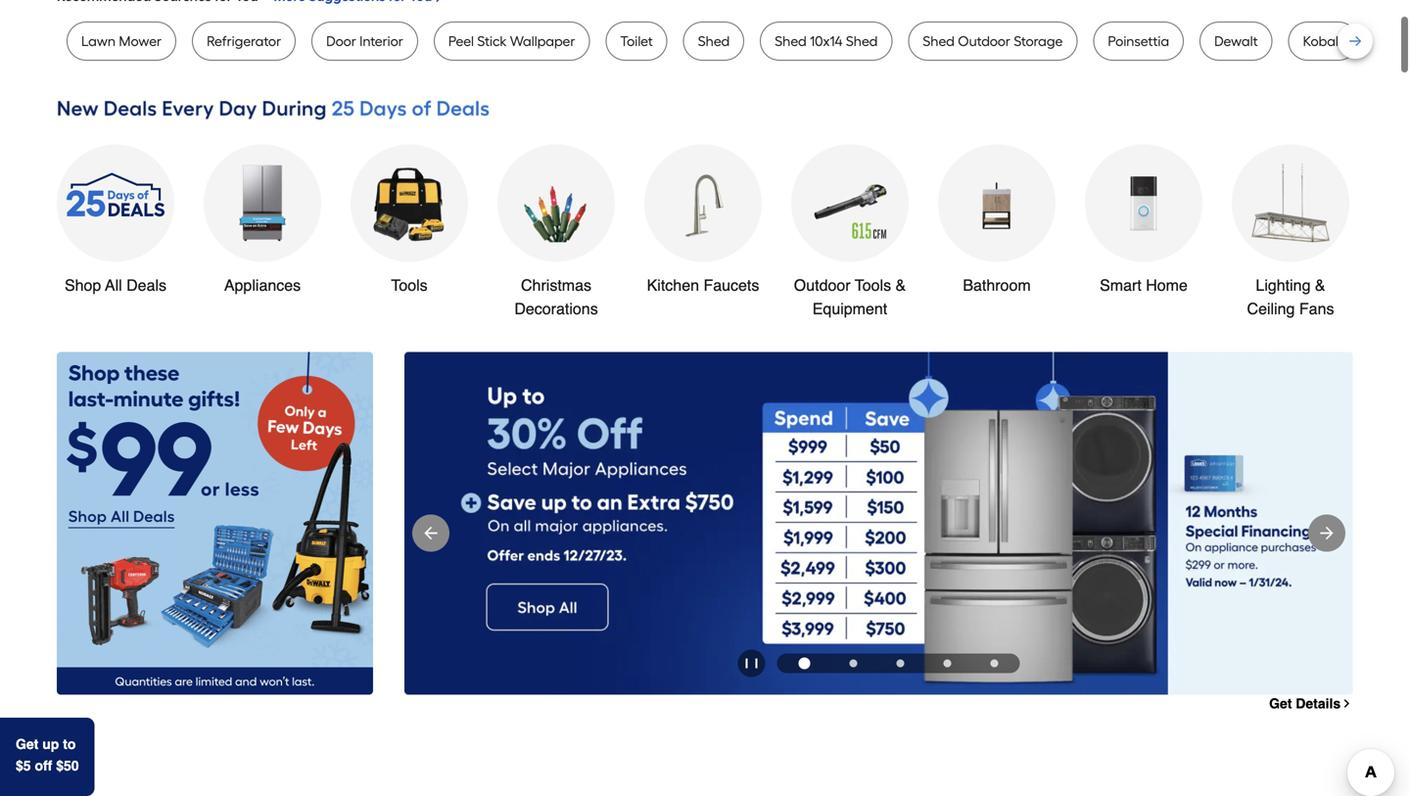 Task type: vqa. For each thing, say whether or not it's contained in the screenshot.
wallpaper
yes



Task type: locate. For each thing, give the bounding box(es) containing it.
get left details
[[1270, 696, 1293, 712]]

0 horizontal spatial &
[[896, 276, 906, 294]]

bathroom
[[963, 276, 1031, 294]]

2 tools from the left
[[855, 276, 892, 294]]

0 horizontal spatial get
[[16, 737, 39, 752]]

shed up new deals every day during 25 days of deals image
[[698, 33, 730, 49]]

home
[[1146, 276, 1188, 294]]

shop these last-minute gifts. $99 or less. quantities are limited and won't last. image
[[57, 352, 373, 695]]

1 horizontal spatial chevron right image
[[1341, 697, 1354, 710]]

shop all deals
[[65, 276, 167, 294]]

tools link
[[351, 144, 468, 297]]

tools down tools image
[[391, 276, 428, 294]]

tools up equipment
[[855, 276, 892, 294]]

peel
[[449, 33, 474, 49]]

shed left outdoor
[[923, 33, 955, 49]]

1 horizontal spatial &
[[1316, 276, 1326, 294]]

get
[[1270, 696, 1293, 712], [16, 737, 39, 752]]

mower
[[119, 33, 162, 49]]

bathroom image
[[958, 164, 1036, 242]]

get for get details
[[1270, 696, 1293, 712]]

christmas decorations
[[515, 276, 598, 318]]

get inside get up to $5 off $50
[[16, 737, 39, 752]]

appliances image
[[223, 164, 302, 242]]

interior
[[360, 33, 403, 49]]

1 & from the left
[[896, 276, 906, 294]]

christmas decorations link
[[498, 144, 615, 321]]

1 vertical spatial get
[[16, 737, 39, 752]]

scroll to item #4 element
[[924, 660, 971, 667]]

shop all deals link
[[57, 144, 174, 297]]

christmas
[[521, 276, 592, 294]]

tools
[[391, 276, 428, 294], [855, 276, 892, 294]]

shed
[[698, 33, 730, 49], [775, 33, 807, 49], [846, 33, 878, 49], [923, 33, 955, 49]]

outdoor tools & equipment link
[[792, 144, 909, 321]]

scroll to item #1 element
[[779, 658, 830, 669]]

1 horizontal spatial tools
[[855, 276, 892, 294]]

1 horizontal spatial get
[[1270, 696, 1293, 712]]

to
[[63, 737, 76, 752]]

get for get up to $5 off $50
[[16, 737, 39, 752]]

2 shed from the left
[[775, 33, 807, 49]]

$5
[[16, 758, 31, 774]]

details
[[1296, 696, 1341, 712]]

fans
[[1300, 300, 1335, 318]]

kitchen faucets
[[647, 276, 760, 294]]

scroll to item #2 element
[[830, 660, 877, 667]]

kitchen
[[647, 276, 699, 294]]

1 tools from the left
[[391, 276, 428, 294]]

0 horizontal spatial chevron right image
[[432, 0, 448, 4]]

shed left 10x14 at right top
[[775, 33, 807, 49]]

& up fans
[[1316, 276, 1326, 294]]

$50
[[56, 758, 79, 774]]

shed for shed 10x14 shed
[[775, 33, 807, 49]]

4 shed from the left
[[923, 33, 955, 49]]

off
[[35, 758, 52, 774]]

& right outdoor
[[896, 276, 906, 294]]

shed outdoor storage
[[923, 33, 1063, 49]]

lighting
[[1256, 276, 1311, 294]]

wallpaper
[[510, 33, 575, 49]]

arrow left image
[[421, 524, 441, 543]]

1 vertical spatial chevron right image
[[1341, 697, 1354, 710]]

smart home
[[1100, 276, 1188, 294]]

1 shed from the left
[[698, 33, 730, 49]]

kobalt
[[1304, 33, 1344, 49]]

lawn mower
[[81, 33, 162, 49]]

0 vertical spatial get
[[1270, 696, 1293, 712]]

equipment
[[813, 300, 888, 318]]

faucets
[[704, 276, 760, 294]]

& inside 'outdoor tools & equipment'
[[896, 276, 906, 294]]

&
[[896, 276, 906, 294], [1316, 276, 1326, 294]]

up to 30 percent off select major appliances. plus, save up to an extra $750 on major appliances. image
[[405, 352, 1354, 695]]

0 horizontal spatial tools
[[391, 276, 428, 294]]

get up $5
[[16, 737, 39, 752]]

chevron right image
[[432, 0, 448, 4], [1341, 697, 1354, 710]]

smart home link
[[1085, 144, 1203, 297]]

& inside lighting & ceiling fans
[[1316, 276, 1326, 294]]

shed right 10x14 at right top
[[846, 33, 878, 49]]

lighting & ceiling fans
[[1248, 276, 1335, 318]]

get up to $5 off $50
[[16, 737, 79, 774]]

stick
[[477, 33, 507, 49]]

2 & from the left
[[1316, 276, 1326, 294]]



Task type: describe. For each thing, give the bounding box(es) containing it.
lighting & ceiling fans image
[[1252, 164, 1330, 242]]

tools inside 'outdoor tools & equipment'
[[855, 276, 892, 294]]

shop
[[65, 276, 101, 294]]

smart
[[1100, 276, 1142, 294]]

get details
[[1270, 696, 1341, 712]]

outdoor
[[794, 276, 851, 294]]

all
[[105, 276, 122, 294]]

dewalt
[[1215, 33, 1258, 49]]

decorations
[[515, 300, 598, 318]]

shed for shed outdoor storage
[[923, 33, 955, 49]]

scroll to item #3 element
[[877, 660, 924, 667]]

lawn
[[81, 33, 116, 49]]

deals
[[126, 276, 167, 294]]

refrigerator
[[207, 33, 281, 49]]

storage
[[1014, 33, 1063, 49]]

poinsettia
[[1108, 33, 1170, 49]]

appliances
[[224, 276, 301, 294]]

appliances link
[[204, 144, 321, 297]]

chevron right image inside the get details link
[[1341, 697, 1354, 710]]

outdoor
[[958, 33, 1011, 49]]

shop all deals image
[[57, 144, 174, 262]]

scroll to item #5 element
[[971, 660, 1018, 667]]

shed 10x14 shed
[[775, 33, 878, 49]]

10x14
[[810, 33, 843, 49]]

up
[[42, 737, 59, 752]]

get details link
[[1270, 696, 1354, 712]]

kitchen faucets link
[[645, 144, 762, 297]]

arrow right image
[[1318, 524, 1337, 543]]

0 vertical spatial chevron right image
[[432, 0, 448, 4]]

3 shed from the left
[[846, 33, 878, 49]]

shed for shed
[[698, 33, 730, 49]]

door
[[326, 33, 356, 49]]

bathroom link
[[939, 144, 1056, 297]]

christmas decorations image
[[517, 164, 596, 242]]

outdoor tools & equipment
[[794, 276, 906, 318]]

kitchen faucets image
[[664, 164, 743, 242]]

peel stick wallpaper
[[449, 33, 575, 49]]

lighting & ceiling fans link
[[1232, 144, 1350, 321]]

new deals every day during 25 days of deals image
[[57, 92, 1354, 125]]

toilet
[[620, 33, 653, 49]]

door interior
[[326, 33, 403, 49]]

outdoor tools & equipment image
[[811, 164, 890, 242]]

tools image
[[370, 164, 449, 242]]

ceiling
[[1248, 300, 1296, 318]]



